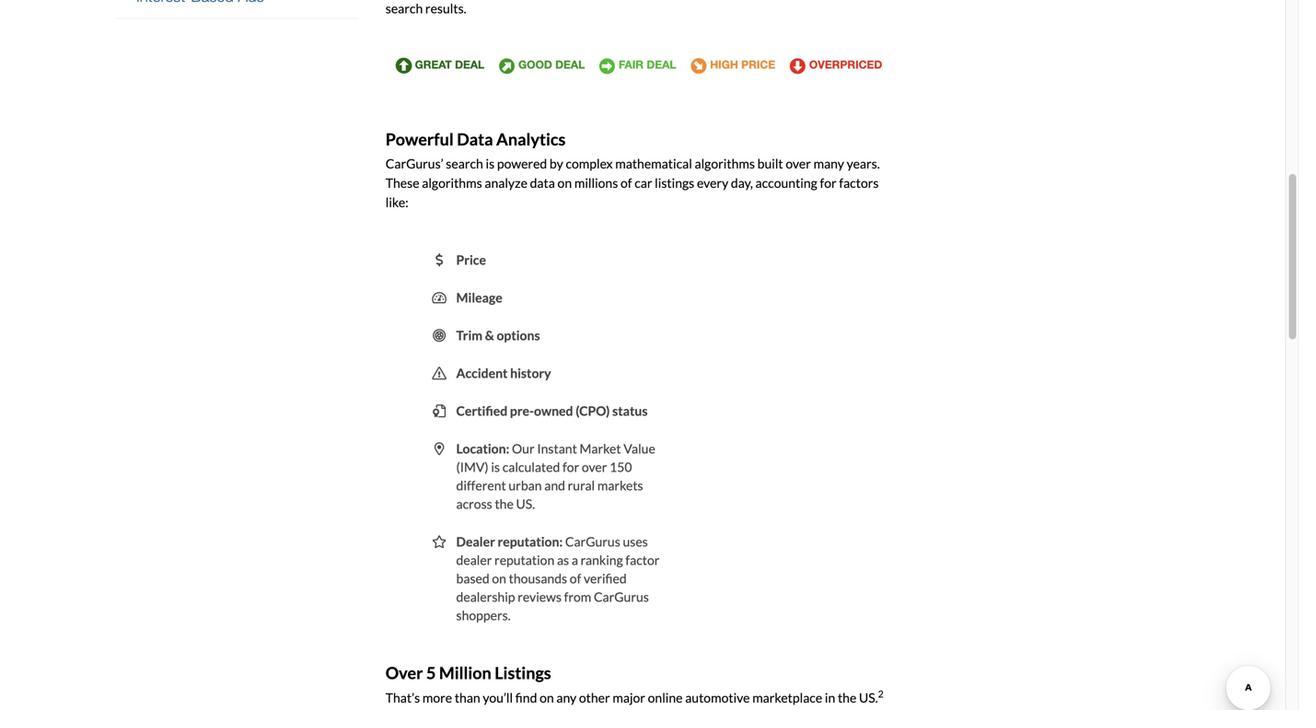 Task type: locate. For each thing, give the bounding box(es) containing it.
1 horizontal spatial for
[[820, 175, 837, 191]]

1 horizontal spatial over
[[786, 156, 811, 171]]

for inside our instant market value (imv) is calculated for over 150 different urban and rural markets across the us.
[[563, 459, 579, 475]]

deal right fair
[[647, 58, 676, 71]]

0 vertical spatial cargurus
[[565, 534, 620, 549]]

on inside powerful data analytics cargurus' search is powered by complex mathematical algorithms built over many years. these algorithms analyze data on millions of car listings every day, accounting for factors like:
[[558, 175, 572, 191]]

0 horizontal spatial deal
[[455, 58, 485, 71]]

1 horizontal spatial the
[[838, 690, 857, 705]]

on down by
[[558, 175, 572, 191]]

our instant market value (imv) is calculated for over 150 different urban and rural markets across the us.
[[456, 441, 656, 512]]

0 vertical spatial us.
[[516, 496, 535, 512]]

deal for great deal
[[455, 58, 485, 71]]

millions
[[574, 175, 618, 191]]

thousands
[[509, 571, 567, 586]]

us. inside over 5 million listings that's more than you'll find on any other major online automotive marketplace in the us. 2
[[859, 690, 878, 705]]

is inside our instant market value (imv) is calculated for over 150 different urban and rural markets across the us.
[[491, 459, 500, 475]]

you'll
[[483, 690, 513, 705]]

uses
[[623, 534, 648, 549]]

on for cargurus
[[492, 571, 506, 586]]

the inside over 5 million listings that's more than you'll find on any other major online automotive marketplace in the us. 2
[[838, 690, 857, 705]]

algorithms up every
[[695, 156, 755, 171]]

rural
[[568, 478, 595, 493]]

analytics
[[496, 129, 566, 149]]

shoppers.
[[456, 607, 511, 623]]

listings
[[655, 175, 695, 191]]

0 vertical spatial algorithms
[[695, 156, 755, 171]]

deal
[[455, 58, 485, 71], [555, 58, 585, 71], [647, 58, 676, 71]]

status
[[612, 403, 648, 419]]

1 vertical spatial us.
[[859, 690, 878, 705]]

other
[[579, 690, 610, 705]]

2 horizontal spatial deal
[[647, 58, 676, 71]]

of inside powerful data analytics cargurus' search is powered by complex mathematical algorithms built over many years. these algorithms analyze data on millions of car listings every day, accounting for factors like:
[[621, 175, 632, 191]]

0 horizontal spatial of
[[570, 571, 581, 586]]

deal right great
[[455, 58, 485, 71]]

0 vertical spatial for
[[820, 175, 837, 191]]

of inside cargurus uses dealer reputation as a ranking factor based on thousands of verified dealership reviews from cargurus shoppers.
[[570, 571, 581, 586]]

built
[[758, 156, 783, 171]]

2 deal from the left
[[555, 58, 585, 71]]

0 vertical spatial on
[[558, 175, 572, 191]]

different
[[456, 478, 506, 493]]

1 horizontal spatial us.
[[859, 690, 878, 705]]

150
[[610, 459, 632, 475]]

5
[[426, 663, 436, 683]]

the right in
[[838, 690, 857, 705]]

on inside over 5 million listings that's more than you'll find on any other major online automotive marketplace in the us. 2
[[540, 690, 554, 705]]

is
[[486, 156, 495, 171], [491, 459, 500, 475]]

powerful data analytics cargurus' search is powered by complex mathematical algorithms built over many years. these algorithms analyze data on millions of car listings every day, accounting for factors like:
[[386, 129, 880, 210]]

high price
[[707, 58, 776, 71]]

0 horizontal spatial us.
[[516, 496, 535, 512]]

on up dealership
[[492, 571, 506, 586]]

accounting
[[756, 175, 818, 191]]

any
[[557, 690, 577, 705]]

0 vertical spatial of
[[621, 175, 632, 191]]

1 vertical spatial is
[[491, 459, 500, 475]]

for down the many
[[820, 175, 837, 191]]

day,
[[731, 175, 753, 191]]

1 vertical spatial over
[[582, 459, 607, 475]]

online
[[648, 690, 683, 705]]

1 vertical spatial of
[[570, 571, 581, 586]]

over
[[786, 156, 811, 171], [582, 459, 607, 475]]

certified
[[456, 403, 508, 419]]

1 vertical spatial on
[[492, 571, 506, 586]]

overpriced
[[806, 58, 882, 71]]

of
[[621, 175, 632, 191], [570, 571, 581, 586]]

1 vertical spatial for
[[563, 459, 579, 475]]

accident
[[456, 365, 508, 381]]

is inside powerful data analytics cargurus' search is powered by complex mathematical algorithms built over many years. these algorithms analyze data on millions of car listings every day, accounting for factors like:
[[486, 156, 495, 171]]

0 horizontal spatial for
[[563, 459, 579, 475]]

(imv)
[[456, 459, 489, 475]]

over up accounting
[[786, 156, 811, 171]]

factor
[[626, 552, 660, 568]]

as
[[557, 552, 569, 568]]

3 deal from the left
[[647, 58, 676, 71]]

that's
[[386, 690, 420, 705]]

data
[[530, 175, 555, 191]]

for up rural
[[563, 459, 579, 475]]

deal right good
[[555, 58, 585, 71]]

0 horizontal spatial the
[[495, 496, 514, 512]]

on left any at the bottom of page
[[540, 690, 554, 705]]

0 horizontal spatial on
[[492, 571, 506, 586]]

us. inside our instant market value (imv) is calculated for over 150 different urban and rural markets across the us.
[[516, 496, 535, 512]]

1 horizontal spatial of
[[621, 175, 632, 191]]

1 horizontal spatial on
[[540, 690, 554, 705]]

mathematical
[[615, 156, 692, 171]]

certified pre-owned (cpo) status
[[456, 403, 648, 419]]

2 horizontal spatial on
[[558, 175, 572, 191]]

the inside our instant market value (imv) is calculated for over 150 different urban and rural markets across the us.
[[495, 496, 514, 512]]

0 horizontal spatial algorithms
[[422, 175, 482, 191]]

algorithms
[[695, 156, 755, 171], [422, 175, 482, 191]]

us. right in
[[859, 690, 878, 705]]

markets
[[598, 478, 643, 493]]

0 vertical spatial over
[[786, 156, 811, 171]]

is down location:
[[491, 459, 500, 475]]

2
[[878, 688, 884, 699]]

1 deal from the left
[[455, 58, 485, 71]]

of down a
[[570, 571, 581, 586]]

cargurus up ranking
[[565, 534, 620, 549]]

2 vertical spatial on
[[540, 690, 554, 705]]

0 horizontal spatial over
[[582, 459, 607, 475]]

1 horizontal spatial algorithms
[[695, 156, 755, 171]]

on inside cargurus uses dealer reputation as a ranking factor based on thousands of verified dealership reviews from cargurus shoppers.
[[492, 571, 506, 586]]

0 vertical spatial the
[[495, 496, 514, 512]]

powered
[[497, 156, 547, 171]]

1 vertical spatial cargurus
[[594, 589, 649, 605]]

1 vertical spatial the
[[838, 690, 857, 705]]

on
[[558, 175, 572, 191], [492, 571, 506, 586], [540, 690, 554, 705]]

automotive
[[685, 690, 750, 705]]

more
[[423, 690, 452, 705]]

of left car
[[621, 175, 632, 191]]

star image
[[432, 536, 447, 549]]

from
[[564, 589, 591, 605]]

exclamation triangle image
[[432, 367, 447, 380]]

for
[[820, 175, 837, 191], [563, 459, 579, 475]]

algorithms down search
[[422, 175, 482, 191]]

map marker alt image
[[435, 443, 444, 456]]

1 horizontal spatial deal
[[555, 58, 585, 71]]

dealer
[[456, 534, 495, 549]]

is up analyze
[[486, 156, 495, 171]]

cargurus
[[565, 534, 620, 549], [594, 589, 649, 605]]

cargurus down verified
[[594, 589, 649, 605]]

the down urban
[[495, 496, 514, 512]]

0 vertical spatial is
[[486, 156, 495, 171]]

reputation
[[495, 552, 555, 568]]

1 vertical spatial algorithms
[[422, 175, 482, 191]]

dealer reputation:
[[456, 534, 563, 549]]

is for our
[[491, 459, 500, 475]]

dollar sign image
[[436, 254, 443, 267]]

us. down urban
[[516, 496, 535, 512]]

cargurus'
[[386, 156, 444, 171]]

over down the market
[[582, 459, 607, 475]]

reputation:
[[498, 534, 563, 549]]



Task type: describe. For each thing, give the bounding box(es) containing it.
great deal
[[412, 58, 485, 71]]

(cpo)
[[576, 403, 610, 419]]

every
[[697, 175, 729, 191]]

than
[[455, 690, 480, 705]]

for inside powerful data analytics cargurus' search is powered by complex mathematical algorithms built over many years. these algorithms analyze data on millions of car listings every day, accounting for factors like:
[[820, 175, 837, 191]]

great
[[415, 58, 452, 71]]

many
[[814, 156, 844, 171]]

tachometer alt image
[[432, 292, 447, 305]]

is for powerful
[[486, 156, 495, 171]]

mileage
[[456, 290, 503, 305]]

analyze
[[485, 175, 528, 191]]

options
[[497, 328, 540, 343]]

years.
[[847, 156, 880, 171]]

factors
[[839, 175, 879, 191]]

accident history
[[456, 365, 551, 381]]

powerful
[[386, 129, 454, 149]]

major
[[613, 690, 645, 705]]

data
[[457, 129, 493, 149]]

owned
[[534, 403, 573, 419]]

cargurus uses dealer reputation as a ranking factor based on thousands of verified dealership reviews from cargurus shoppers.
[[456, 534, 660, 623]]

reviews
[[518, 589, 562, 605]]

price
[[741, 58, 776, 71]]

on for over
[[540, 690, 554, 705]]

&
[[485, 328, 494, 343]]

trim & options
[[456, 328, 540, 343]]

million
[[439, 663, 492, 683]]

calculated
[[503, 459, 560, 475]]

dealership
[[456, 589, 515, 605]]

like:
[[386, 194, 409, 210]]

price
[[456, 252, 486, 268]]

pre-
[[510, 403, 534, 419]]

dealer
[[456, 552, 492, 568]]

fair
[[619, 58, 644, 71]]

deal for good deal
[[555, 58, 585, 71]]

over inside our instant market value (imv) is calculated for over 150 different urban and rural markets across the us.
[[582, 459, 607, 475]]

car
[[635, 175, 652, 191]]

instant
[[537, 441, 577, 456]]

across
[[456, 496, 492, 512]]

good
[[518, 58, 552, 71]]

based
[[456, 571, 490, 586]]

in
[[825, 690, 836, 705]]

market
[[580, 441, 621, 456]]

fair deal
[[616, 58, 676, 71]]

over 5 million listings that's more than you'll find on any other major online automotive marketplace in the us. 2
[[386, 663, 884, 705]]

our
[[512, 441, 535, 456]]

trim
[[456, 328, 483, 343]]

history
[[510, 365, 551, 381]]

high
[[710, 58, 738, 71]]

verified
[[584, 571, 627, 586]]

ranking
[[581, 552, 623, 568]]

these
[[386, 175, 420, 191]]

tire image
[[433, 329, 446, 342]]

urban
[[509, 478, 542, 493]]

good deal
[[515, 58, 585, 71]]

over inside powerful data analytics cargurus' search is powered by complex mathematical algorithms built over many years. these algorithms analyze data on millions of car listings every day, accounting for factors like:
[[786, 156, 811, 171]]

and
[[544, 478, 565, 493]]

over
[[386, 663, 423, 683]]

by
[[550, 156, 563, 171]]

a
[[572, 552, 578, 568]]

listings
[[495, 663, 551, 683]]

value
[[624, 441, 656, 456]]

file certificate image
[[433, 405, 446, 418]]

search
[[446, 156, 483, 171]]

find
[[516, 690, 537, 705]]

location:
[[456, 441, 510, 456]]

marketplace
[[753, 690, 823, 705]]

deal for fair deal
[[647, 58, 676, 71]]

complex
[[566, 156, 613, 171]]



Task type: vqa. For each thing, say whether or not it's contained in the screenshot.
the '295'
no



